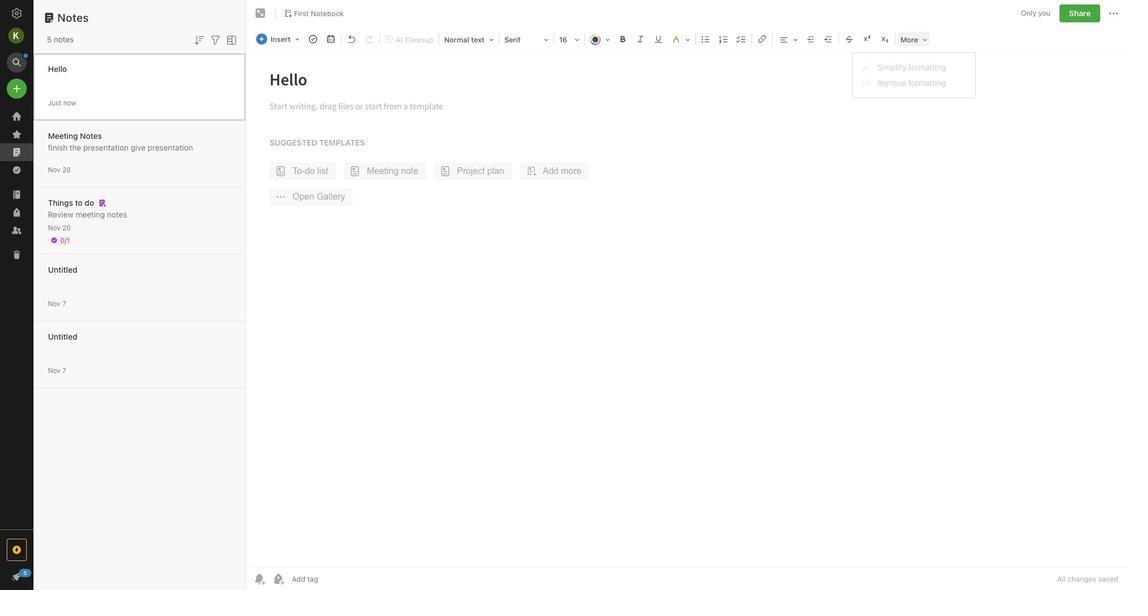 Task type: locate. For each thing, give the bounding box(es) containing it.
nov 7
[[48, 299, 66, 308], [48, 366, 66, 375]]

More actions field
[[1107, 4, 1121, 22]]

1 vertical spatial formatting
[[909, 78, 946, 88]]

presentation right the
[[83, 143, 129, 152]]

1 horizontal spatial notes
[[107, 210, 127, 219]]

20
[[62, 165, 71, 174], [62, 224, 71, 232]]

1 20 from the top
[[62, 165, 71, 174]]

1 vertical spatial nov 20
[[48, 224, 71, 232]]

0 vertical spatial formatting
[[909, 63, 946, 72]]

1 presentation from the left
[[83, 143, 129, 152]]

1 vertical spatial nov 7
[[48, 366, 66, 375]]

remove
[[878, 78, 907, 88]]

5 inside "help and learning task checklist" field
[[23, 570, 27, 577]]

normal text
[[444, 35, 485, 44]]

Heading level field
[[440, 31, 498, 47]]

formatting for simplify formatting
[[909, 63, 946, 72]]

formatting inside simplify formatting 'link'
[[909, 63, 946, 72]]

meeting
[[76, 210, 105, 219]]

finish
[[48, 143, 67, 152]]

4 nov from the top
[[48, 366, 60, 375]]

2 formatting from the top
[[909, 78, 946, 88]]

5 inside note list element
[[47, 35, 52, 44]]

0 vertical spatial nov 20
[[48, 165, 71, 174]]

0 horizontal spatial 5
[[23, 570, 27, 577]]

0 vertical spatial 20
[[62, 165, 71, 174]]

underline image
[[651, 31, 666, 47]]

0 vertical spatial notes
[[57, 11, 89, 24]]

More field
[[897, 31, 931, 47]]

serif
[[504, 35, 521, 44]]

things
[[48, 198, 73, 207]]

0 vertical spatial 7
[[62, 299, 66, 308]]

0 horizontal spatial notes
[[54, 35, 74, 44]]

checklist image
[[734, 31, 750, 47]]

tree
[[0, 108, 33, 529]]

5 for 5 notes
[[47, 35, 52, 44]]

1 vertical spatial notes
[[80, 131, 102, 140]]

1 horizontal spatial presentation
[[148, 143, 193, 152]]

1 vertical spatial untitled
[[48, 332, 77, 341]]

1 horizontal spatial 5
[[47, 35, 52, 44]]

remove formatting link
[[853, 75, 975, 91]]

bulleted list image
[[698, 31, 714, 47]]

5 up hello
[[47, 35, 52, 44]]

presentation right give
[[148, 143, 193, 152]]

account image
[[8, 28, 24, 44]]

7
[[62, 299, 66, 308], [62, 366, 66, 375]]

3 nov from the top
[[48, 299, 60, 308]]

task image
[[305, 31, 321, 47]]

untitled
[[48, 265, 77, 274], [48, 332, 77, 341]]

notes up hello
[[54, 35, 74, 44]]

20 up 0/1 at the left top of the page
[[62, 224, 71, 232]]

5 left click to expand 'image'
[[23, 570, 27, 577]]

1 vertical spatial 5
[[23, 570, 27, 577]]

0 vertical spatial 5
[[47, 35, 52, 44]]

numbered list image
[[716, 31, 732, 47]]

bold image
[[615, 31, 631, 47]]

1 vertical spatial notes
[[107, 210, 127, 219]]

Sort options field
[[193, 32, 206, 47]]

Insert field
[[253, 31, 304, 47]]

Font family field
[[501, 31, 552, 47]]

notes right meeting
[[107, 210, 127, 219]]

presentation
[[83, 143, 129, 152], [148, 143, 193, 152]]

add filters image
[[209, 33, 222, 47]]

2 nov 7 from the top
[[48, 366, 66, 375]]

5 notes
[[47, 35, 74, 44]]

first
[[294, 9, 309, 18]]

formatting up remove formatting link
[[909, 63, 946, 72]]

0 vertical spatial nov 7
[[48, 299, 66, 308]]

1 untitled from the top
[[48, 265, 77, 274]]

5
[[47, 35, 52, 44], [23, 570, 27, 577]]

meeting notes finish the presentation give presentation
[[48, 131, 193, 152]]

16
[[559, 35, 567, 44]]

1 vertical spatial 7
[[62, 366, 66, 375]]

notes up the
[[80, 131, 102, 140]]

nov 20 down finish
[[48, 165, 71, 174]]

remove formatting
[[878, 78, 946, 88]]

0 horizontal spatial presentation
[[83, 143, 129, 152]]

to
[[75, 198, 83, 207]]

undo image
[[344, 31, 359, 47]]

notes
[[57, 11, 89, 24], [80, 131, 102, 140]]

upgrade image
[[10, 544, 23, 557]]

outdent image
[[821, 31, 837, 47]]

formatting down simplify formatting 'link'
[[909, 78, 946, 88]]

subscript image
[[877, 31, 893, 47]]

notes
[[54, 35, 74, 44], [107, 210, 127, 219]]

1 vertical spatial 20
[[62, 224, 71, 232]]

nov 20 down review
[[48, 224, 71, 232]]

only you
[[1021, 9, 1051, 17]]

Highlight field
[[667, 31, 694, 47]]

0 vertical spatial untitled
[[48, 265, 77, 274]]

superscript image
[[859, 31, 875, 47]]

nov
[[48, 165, 60, 174], [48, 224, 60, 232], [48, 299, 60, 308], [48, 366, 60, 375]]

more
[[901, 35, 918, 44]]

1 formatting from the top
[[909, 63, 946, 72]]

formatting inside remove formatting link
[[909, 78, 946, 88]]

Help and Learning task checklist field
[[0, 568, 33, 586]]

20 down finish
[[62, 165, 71, 174]]

notes up 5 notes
[[57, 11, 89, 24]]

Add tag field
[[291, 574, 374, 584]]

nov 20
[[48, 165, 71, 174], [48, 224, 71, 232]]

formatting
[[909, 63, 946, 72], [909, 78, 946, 88]]

home image
[[10, 110, 23, 123]]

just now
[[48, 99, 76, 107]]

Add filters field
[[209, 32, 222, 47]]



Task type: vqa. For each thing, say whether or not it's contained in the screenshot.
FORMATTING to the bottom
yes



Task type: describe. For each thing, give the bounding box(es) containing it.
settings image
[[10, 7, 23, 20]]

add tag image
[[272, 573, 285, 586]]

click to expand image
[[29, 570, 37, 583]]

Font color field
[[586, 31, 614, 47]]

only
[[1021, 9, 1037, 17]]

all
[[1058, 575, 1066, 584]]

Font size field
[[555, 31, 583, 47]]

expand note image
[[254, 7, 267, 20]]

0 vertical spatial notes
[[54, 35, 74, 44]]

add a reminder image
[[253, 573, 266, 586]]

1 nov 20 from the top
[[48, 165, 71, 174]]

simplify formatting
[[878, 63, 946, 72]]

calendar event image
[[323, 31, 339, 47]]

do
[[85, 198, 94, 207]]

2 presentation from the left
[[148, 143, 193, 152]]

notebook
[[311, 9, 344, 18]]

you
[[1039, 9, 1051, 17]]

meeting
[[48, 131, 78, 140]]

Alignment field
[[774, 31, 802, 47]]

italic image
[[633, 31, 648, 47]]

5 for 5
[[23, 570, 27, 577]]

things to do
[[48, 198, 94, 207]]

dropdown list menu
[[853, 60, 975, 91]]

notes inside the meeting notes finish the presentation give presentation
[[80, 131, 102, 140]]

insert link image
[[755, 31, 770, 47]]

just
[[48, 99, 61, 107]]

1 nov from the top
[[48, 165, 60, 174]]

2 nov 20 from the top
[[48, 224, 71, 232]]

the
[[70, 143, 81, 152]]

strikethrough image
[[842, 31, 857, 47]]

all changes saved
[[1058, 575, 1118, 584]]

hello
[[48, 64, 67, 73]]

share button
[[1060, 4, 1101, 22]]

changes
[[1068, 575, 1097, 584]]

text
[[471, 35, 485, 44]]

2 untitled from the top
[[48, 332, 77, 341]]

review meeting notes
[[48, 210, 127, 219]]

2 nov from the top
[[48, 224, 60, 232]]

normal
[[444, 35, 469, 44]]

simplify formatting link
[[853, 60, 975, 75]]

1 7 from the top
[[62, 299, 66, 308]]

indent image
[[803, 31, 819, 47]]

note window element
[[246, 0, 1127, 590]]

Note Editor text field
[[246, 54, 1127, 568]]

2 7 from the top
[[62, 366, 66, 375]]

2 20 from the top
[[62, 224, 71, 232]]

1 nov 7 from the top
[[48, 299, 66, 308]]

share
[[1069, 8, 1091, 18]]

formatting for remove formatting
[[909, 78, 946, 88]]

View options field
[[222, 32, 238, 47]]

review
[[48, 210, 74, 219]]

saved
[[1099, 575, 1118, 584]]

simplify
[[878, 63, 907, 72]]

first notebook
[[294, 9, 344, 18]]

first notebook button
[[280, 6, 348, 21]]

0/1
[[60, 236, 70, 245]]

give
[[131, 143, 146, 152]]

insert
[[271, 35, 291, 44]]

Account field
[[0, 25, 33, 47]]

now
[[63, 99, 76, 107]]

note list element
[[33, 0, 246, 590]]

more actions image
[[1107, 7, 1121, 20]]



